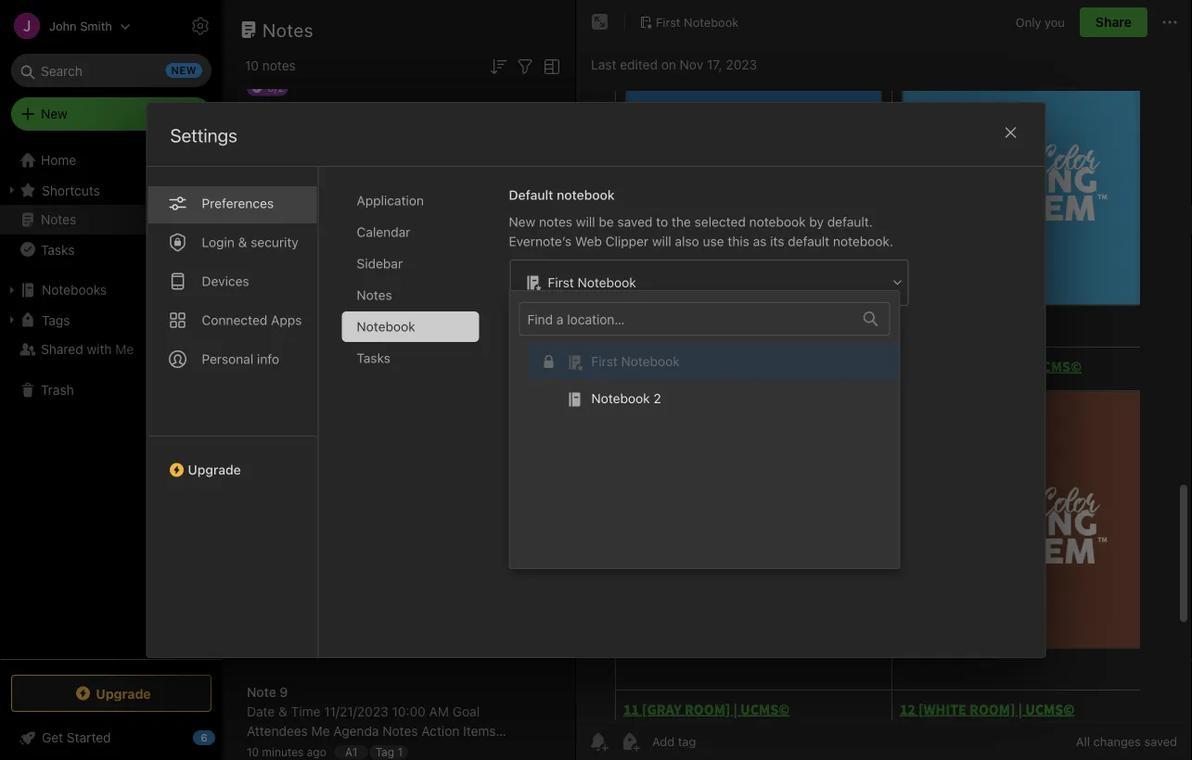 Task type: describe. For each thing, give the bounding box(es) containing it.
also
[[675, 234, 699, 249]]

saturday
[[387, 632, 440, 648]]

ago left a2
[[302, 301, 321, 314]]

first inside first notebook cell
[[591, 354, 618, 369]]

only you
[[1016, 15, 1065, 29]]

connected apps
[[202, 313, 302, 328]]

2 vertical spatial 9
[[280, 685, 288, 700]]

new button
[[11, 97, 212, 131]]

sunday appointment monday project 1 tuesday break wednesday appointment thursday project 2 friday task 3 saturday break
[[247, 593, 532, 648]]

first inside first notebook button
[[656, 15, 681, 29]]

7
[[280, 462, 287, 478]]

notebook inside row
[[621, 354, 680, 369]]

friday
[[304, 632, 341, 648]]

ago down read in the bottom left of the page
[[307, 412, 326, 425]]

soon
[[316, 148, 345, 163]]

project up "i"
[[348, 259, 390, 275]]

3
[[375, 632, 383, 648]]

0 horizontal spatial me
[[115, 342, 134, 357]]

0 horizontal spatial what
[[247, 259, 278, 275]]

close image
[[1000, 122, 1022, 144]]

login & security
[[202, 235, 299, 250]]

notes inside tab
[[357, 288, 392, 303]]

notebook inside new notes will be saved to the selected notebook by default. evernote's web clipper will also use this as its default notebook.
[[749, 214, 806, 230]]

2 do from the left
[[295, 148, 312, 163]]

date
[[247, 705, 275, 720]]

meeting
[[403, 744, 452, 759]]

1 well? from the left
[[314, 259, 344, 275]]

selected
[[695, 214, 746, 230]]

2 horizontal spatial what
[[403, 259, 434, 275]]

tip:
[[343, 410, 366, 425]]

10 notes
[[245, 58, 296, 73]]

new for new notes will be saved to the selected notebook by default. evernote's web clipper will also use this as its default notebook.
[[509, 214, 536, 230]]

expand notebooks image
[[5, 283, 19, 298]]

notebook inside field
[[578, 275, 636, 290]]

last
[[591, 57, 616, 72]]

minutes up 0/3 on the top of page
[[257, 172, 299, 185]]

shared
[[41, 342, 83, 357]]

0 vertical spatial appointment
[[295, 593, 372, 609]]

sidebar tab
[[342, 249, 479, 279]]

action
[[421, 724, 460, 739]]

note 5 start (and finish) all the books you've been wanting to read and keep your ideas about them all in one place. tip: if you're reading a physical book, take pictu...
[[247, 351, 535, 444]]

upgrade button inside tab list
[[147, 436, 318, 485]]

task
[[344, 632, 372, 648]]

note window element
[[576, 0, 1192, 761]]

4
[[280, 240, 288, 255]]

notebook inside tab
[[357, 319, 415, 334]]

went
[[282, 259, 311, 275]]

clipper
[[606, 234, 649, 249]]

add a reminder image
[[587, 731, 610, 753]]

and
[[343, 390, 365, 405]]

trash link
[[0, 376, 222, 405]]

you
[[1045, 15, 1065, 29]]

1 9 minutes ago from the top
[[247, 172, 321, 185]]

wanting
[[247, 390, 294, 405]]

0/2
[[267, 81, 284, 94]]

default notebook
[[509, 187, 615, 203]]

notebook 2
[[591, 391, 661, 406]]

assignee
[[247, 744, 301, 759]]

0 vertical spatial 9
[[247, 172, 254, 185]]

all changes saved
[[1076, 735, 1177, 749]]

a
[[470, 410, 477, 425]]

2 vertical spatial 1
[[397, 746, 403, 759]]

0 horizontal spatial notebook
[[557, 187, 615, 203]]

ideas
[[431, 390, 463, 405]]

them
[[505, 390, 535, 405]]

tuesday
[[482, 593, 532, 609]]

by
[[809, 214, 824, 230]]

1 10 minutes ago from the top
[[247, 412, 326, 425]]

personal
[[202, 352, 253, 367]]

changes
[[1093, 735, 1141, 749]]

tag for improve
[[370, 301, 389, 314]]

& for security
[[238, 235, 247, 250]]

project down went
[[247, 279, 289, 294]]

settings image
[[189, 15, 212, 37]]

wednesday
[[285, 613, 354, 628]]

finish)
[[310, 371, 347, 386]]

2 inside what went well? project 1 what didn't go well? project 2 what can i improve on? project3
[[293, 279, 300, 294]]

2 10 minutes ago from the top
[[247, 521, 326, 534]]

1 vertical spatial appointment
[[358, 613, 435, 628]]

share button
[[1080, 7, 1148, 37]]

note for note 9
[[247, 685, 276, 700]]

tag 2
[[370, 301, 399, 314]]

shared with me link
[[0, 335, 222, 365]]

first notebook row
[[519, 343, 909, 380]]

all
[[1076, 735, 1090, 749]]

for
[[348, 148, 368, 163]]

status
[[305, 744, 343, 759]]

ago down the pictu...
[[307, 521, 326, 534]]

last edited on nov 17, 2023
[[591, 57, 757, 72]]

1 vertical spatial will
[[652, 234, 671, 249]]

shortcuts
[[42, 183, 100, 198]]

note 4
[[247, 240, 288, 255]]

notebooks
[[42, 282, 107, 298]]

upgrade inside tab list
[[188, 462, 241, 478]]

(and
[[280, 371, 307, 386]]

with
[[87, 342, 112, 357]]

date & time 11/21/2023 10:00 am goal attendees me agenda notes action items assignee status clean up meeting notes se
[[247, 705, 523, 761]]

preferences
[[202, 196, 274, 211]]

reading
[[421, 410, 466, 425]]

me inside date & time 11/21/2023 10:00 am goal attendees me agenda notes action items assignee status clean up meeting notes se
[[311, 724, 330, 739]]

notes for new
[[539, 214, 572, 230]]

book,
[[247, 429, 280, 444]]

am
[[429, 705, 449, 720]]

web
[[575, 234, 602, 249]]

expand tags image
[[5, 313, 19, 327]]

0/2 button
[[223, 0, 562, 111]]

expand note image
[[589, 11, 611, 33]]

2023
[[726, 57, 757, 72]]

10 for start (and finish) all the books you've been wanting to read and keep your ideas about them all in one place. tip: if you're reading a physical book, take pictu...
[[247, 412, 259, 425]]

take
[[284, 429, 309, 444]]

notebooks link
[[0, 276, 222, 305]]

add tag image
[[619, 731, 641, 753]]

you've
[[430, 371, 470, 386]]

row group containing first notebook
[[519, 343, 909, 417]]

thursday
[[439, 613, 495, 628]]

notes tab
[[342, 280, 479, 311]]

Search text field
[[24, 54, 199, 87]]

attendees
[[247, 724, 308, 739]]

do now do soon for the future
[[247, 148, 430, 163]]

monday
[[376, 593, 423, 609]]

minutes down went
[[257, 301, 299, 314]]

4 10 minutes ago from the top
[[247, 746, 326, 759]]

calendar
[[357, 225, 410, 240]]

its
[[770, 234, 784, 249]]

default
[[509, 187, 553, 203]]

note 7
[[247, 462, 287, 478]]

saved inside note window element
[[1144, 735, 1177, 749]]

personal info
[[202, 352, 279, 367]]



Task type: vqa. For each thing, say whether or not it's contained in the screenshot.
the right MORE ACTIONS icon
no



Task type: locate. For each thing, give the bounding box(es) containing it.
on?
[[422, 279, 444, 294]]

nov
[[680, 57, 703, 72]]

0 horizontal spatial all
[[247, 410, 260, 425]]

notes down 'items'
[[455, 744, 489, 759]]

1 vertical spatial the
[[672, 214, 691, 230]]

tree containing home
[[0, 146, 223, 659]]

the inside new notes will be saved to the selected notebook by default. evernote's web clipper will also use this as its default notebook.
[[672, 214, 691, 230]]

all left in
[[247, 410, 260, 425]]

do right now
[[295, 148, 312, 163]]

note 9
[[247, 685, 288, 700]]

1 vertical spatial first
[[548, 275, 574, 290]]

saved up clipper on the top
[[617, 214, 653, 230]]

0 vertical spatial will
[[576, 214, 595, 230]]

note for note 4
[[247, 240, 276, 255]]

first down evernote's at left top
[[548, 275, 574, 290]]

0 horizontal spatial new
[[41, 106, 68, 122]]

your
[[401, 390, 428, 405]]

1 horizontal spatial &
[[278, 705, 287, 720]]

first notebook up the "nov" in the right of the page
[[656, 15, 739, 29]]

None search field
[[24, 54, 199, 87]]

time
[[291, 705, 320, 720]]

about
[[467, 390, 501, 405]]

ago down 'wednesday'
[[307, 635, 326, 648]]

& inside tab list
[[238, 235, 247, 250]]

do
[[247, 148, 264, 163], [295, 148, 312, 163]]

10 minutes ago down attendees
[[247, 746, 326, 759]]

minutes down attendees
[[262, 746, 304, 759]]

& inside date & time 11/21/2023 10:00 am goal attendees me agenda notes action items assignee status clean up meeting notes se
[[278, 705, 287, 720]]

tab list containing preferences
[[147, 167, 319, 658]]

the inside note 5 start (and finish) all the books you've been wanting to read and keep your ideas about them all in one place. tip: if you're reading a physical book, take pictu...
[[368, 371, 387, 386]]

minutes left friday at the bottom
[[262, 635, 304, 648]]

1 vertical spatial upgrade
[[96, 686, 151, 702]]

1 horizontal spatial to
[[656, 214, 668, 230]]

project up thursday
[[427, 593, 469, 609]]

2 inside the sunday appointment monday project 1 tuesday break wednesday appointment thursday project 2 friday task 3 saturday break
[[293, 632, 300, 648]]

9 minutes ago up 0/3 on the top of page
[[247, 172, 321, 185]]

Find a location… text field
[[520, 304, 852, 334]]

tag for status
[[375, 746, 394, 759]]

1 horizontal spatial upgrade
[[188, 462, 241, 478]]

default.
[[827, 214, 873, 230]]

notebook
[[557, 187, 615, 203], [749, 214, 806, 230]]

2 down went
[[293, 279, 300, 294]]

0 vertical spatial saved
[[617, 214, 653, 230]]

17,
[[707, 57, 722, 72]]

0 horizontal spatial &
[[238, 235, 247, 250]]

break
[[247, 613, 281, 628], [443, 632, 478, 648]]

info
[[257, 352, 279, 367]]

tasks up the notebooks
[[41, 242, 75, 257]]

0 vertical spatial upgrade
[[188, 462, 241, 478]]

1 vertical spatial to
[[297, 390, 309, 405]]

tag down the improve
[[370, 301, 389, 314]]

me right the with
[[115, 342, 134, 357]]

notes inside new notes will be saved to the selected notebook by default. evernote's web clipper will also use this as its default notebook.
[[539, 214, 572, 230]]

0 vertical spatial all
[[351, 371, 364, 386]]

notes link
[[0, 205, 222, 235]]

0 vertical spatial &
[[238, 235, 247, 250]]

10
[[245, 58, 259, 73], [247, 412, 259, 425], [247, 521, 259, 534], [247, 635, 259, 648], [247, 746, 259, 759]]

physical
[[480, 410, 529, 425]]

2 horizontal spatial first
[[656, 15, 681, 29]]

first notebook inside default notebook field
[[548, 275, 636, 290]]

1 vertical spatial saved
[[1144, 735, 1177, 749]]

if
[[369, 410, 377, 425]]

0 horizontal spatial break
[[247, 613, 281, 628]]

0 horizontal spatial tab list
[[147, 167, 319, 658]]

minutes down 7
[[262, 521, 304, 534]]

1 inside what went well? project 1 what didn't go well? project 2 what can i improve on? project3
[[394, 259, 399, 275]]

note inside note 5 start (and finish) all the books you've been wanting to read and keep your ideas about them all in one place. tip: if you're reading a physical book, take pictu...
[[247, 351, 276, 366]]

new up evernote's at left top
[[509, 214, 536, 230]]

well? right go
[[495, 259, 525, 275]]

Default notebook field
[[509, 259, 910, 307]]

goal
[[453, 705, 480, 720]]

0 vertical spatial the
[[371, 148, 391, 163]]

break down sunday
[[247, 613, 281, 628]]

0 horizontal spatial saved
[[617, 214, 653, 230]]

11/21/2023
[[324, 705, 388, 720]]

0 vertical spatial notebook
[[557, 187, 615, 203]]

1 horizontal spatial notebook
[[749, 214, 806, 230]]

9
[[247, 172, 254, 185], [247, 301, 254, 314], [280, 685, 288, 700]]

1 horizontal spatial tab list
[[342, 186, 494, 658]]

new
[[41, 106, 68, 122], [509, 214, 536, 230]]

notes for 10
[[262, 58, 296, 73]]

4 note from the top
[[247, 685, 276, 700]]

the for note 5 start (and finish) all the books you've been wanting to read and keep your ideas about them all in one place. tip: if you're reading a physical book, take pictu...
[[368, 371, 387, 386]]

10 for notes
[[245, 58, 259, 73]]

what up on?
[[403, 259, 434, 275]]

0 horizontal spatial upgrade
[[96, 686, 151, 702]]

will up web at the top of the page
[[576, 214, 595, 230]]

to right be
[[656, 214, 668, 230]]

security
[[251, 235, 299, 250]]

tasks up "keep"
[[357, 351, 390, 366]]

10 minutes ago down 'wednesday'
[[247, 635, 326, 648]]

10 minutes ago down 7
[[247, 521, 326, 534]]

1 vertical spatial break
[[443, 632, 478, 648]]

0 horizontal spatial tasks
[[41, 242, 75, 257]]

tasks inside button
[[41, 242, 75, 257]]

9 minutes ago
[[247, 172, 321, 185], [247, 301, 321, 314]]

1 horizontal spatial well?
[[495, 259, 525, 275]]

0 horizontal spatial will
[[576, 214, 595, 230]]

notebook
[[684, 15, 739, 29], [578, 275, 636, 290], [357, 319, 415, 334], [621, 354, 680, 369], [591, 391, 650, 406]]

1 vertical spatial first notebook
[[548, 275, 636, 290]]

1 for tuesday
[[473, 593, 479, 609]]

0 vertical spatial upgrade button
[[147, 436, 318, 485]]

5
[[280, 351, 288, 366]]

0 vertical spatial to
[[656, 214, 668, 230]]

first notebook up 'notebook 2'
[[591, 354, 680, 369]]

notes up 0/2
[[262, 58, 296, 73]]

2 vertical spatial first
[[591, 354, 618, 369]]

1 horizontal spatial do
[[295, 148, 312, 163]]

2 vertical spatial the
[[368, 371, 387, 386]]

minutes up "take"
[[262, 412, 304, 425]]

note left 7
[[247, 462, 276, 478]]

2 inside cell
[[654, 391, 661, 406]]

0 vertical spatial me
[[115, 342, 134, 357]]

1 note from the top
[[247, 240, 276, 255]]

& up attendees
[[278, 705, 287, 720]]

the for new notes will be saved to the selected notebook by default. evernote's web clipper will also use this as its default notebook.
[[672, 214, 691, 230]]

1 vertical spatial tasks
[[357, 351, 390, 366]]

will left also
[[652, 234, 671, 249]]

tasks
[[41, 242, 75, 257], [357, 351, 390, 366]]

what left can
[[304, 279, 335, 294]]

1 vertical spatial me
[[311, 724, 330, 739]]

go
[[476, 259, 491, 275]]

start
[[247, 371, 276, 386]]

well? up can
[[314, 259, 344, 275]]

2
[[293, 279, 300, 294], [392, 301, 399, 314], [654, 391, 661, 406], [293, 632, 300, 648]]

2 vertical spatial notes
[[455, 744, 489, 759]]

sidebar
[[357, 256, 403, 271]]

items
[[463, 724, 496, 739]]

2 down first notebook row
[[654, 391, 661, 406]]

0 horizontal spatial well?
[[314, 259, 344, 275]]

appointment down monday on the left
[[358, 613, 435, 628]]

notes
[[263, 19, 314, 40], [41, 212, 76, 227], [357, 288, 392, 303], [382, 724, 418, 739]]

tag right a1
[[375, 746, 394, 759]]

all up and
[[351, 371, 364, 386]]

project down sunday
[[247, 632, 289, 648]]

new inside new notes will be saved to the selected notebook by default. evernote's web clipper will also use this as its default notebook.
[[509, 214, 536, 230]]

application
[[357, 193, 424, 208]]

books
[[391, 371, 427, 386]]

to down the (and
[[297, 390, 309, 405]]

first notebook inside first notebook cell
[[591, 354, 680, 369]]

10 minutes ago up "take"
[[247, 412, 326, 425]]

sunday
[[247, 593, 291, 609]]

Note Editor text field
[[576, 89, 1192, 723]]

0 vertical spatial tag
[[370, 301, 389, 314]]

saved right 'changes'
[[1144, 735, 1177, 749]]

only
[[1016, 15, 1041, 29]]

login
[[202, 235, 235, 250]]

a1
[[345, 746, 357, 759]]

0 horizontal spatial to
[[297, 390, 309, 405]]

read
[[313, 390, 340, 405]]

new up home in the top of the page
[[41, 106, 68, 122]]

notebook 2 cell
[[528, 380, 909, 417]]

the up "keep"
[[368, 371, 387, 386]]

1 vertical spatial new
[[509, 214, 536, 230]]

edited
[[620, 57, 658, 72]]

& right login
[[238, 235, 247, 250]]

a2
[[339, 301, 353, 314]]

1 do from the left
[[247, 148, 264, 163]]

been
[[473, 371, 503, 386]]

notebook up be
[[557, 187, 615, 203]]

1 horizontal spatial notes
[[455, 744, 489, 759]]

0 vertical spatial 9 minutes ago
[[247, 172, 321, 185]]

1 horizontal spatial me
[[311, 724, 330, 739]]

the right for
[[371, 148, 391, 163]]

new inside popup button
[[41, 106, 68, 122]]

0 horizontal spatial notes
[[262, 58, 296, 73]]

notes inside date & time 11/21/2023 10:00 am goal attendees me agenda notes action items assignee status clean up meeting notes se
[[455, 744, 489, 759]]

do left now
[[247, 148, 264, 163]]

break down thursday
[[443, 632, 478, 648]]

new for new
[[41, 106, 68, 122]]

0 vertical spatial 1
[[394, 259, 399, 275]]

0 vertical spatial first
[[656, 15, 681, 29]]

note for note 7
[[247, 462, 276, 478]]

1 vertical spatial tag
[[375, 746, 394, 759]]

note
[[247, 240, 276, 255], [247, 351, 276, 366], [247, 462, 276, 478], [247, 685, 276, 700]]

1 left meeting
[[397, 746, 403, 759]]

2 vertical spatial first notebook
[[591, 354, 680, 369]]

now
[[267, 148, 292, 163]]

minutes
[[257, 172, 299, 185], [257, 301, 299, 314], [262, 412, 304, 425], [262, 521, 304, 534], [262, 635, 304, 648], [262, 746, 304, 759]]

3 note from the top
[[247, 462, 276, 478]]

note up the date
[[247, 685, 276, 700]]

use
[[703, 234, 724, 249]]

tree
[[0, 146, 223, 659]]

didn't
[[438, 259, 472, 275]]

place.
[[303, 410, 339, 425]]

1 up thursday
[[473, 593, 479, 609]]

0 vertical spatial first notebook
[[656, 15, 739, 29]]

1 horizontal spatial first
[[591, 354, 618, 369]]

first up the on
[[656, 15, 681, 29]]

row group
[[519, 343, 909, 417]]

in
[[264, 410, 274, 425]]

tab list containing application
[[342, 186, 494, 658]]

3 10 minutes ago from the top
[[247, 635, 326, 648]]

1 vertical spatial 1
[[473, 593, 479, 609]]

1 horizontal spatial break
[[443, 632, 478, 648]]

9 up attendees
[[280, 685, 288, 700]]

1 vertical spatial notes
[[539, 214, 572, 230]]

1 up the improve
[[394, 259, 399, 275]]

0 vertical spatial break
[[247, 613, 281, 628]]

1 vertical spatial 9 minutes ago
[[247, 301, 321, 314]]

0 horizontal spatial do
[[247, 148, 264, 163]]

0 vertical spatial tasks
[[41, 242, 75, 257]]

1 horizontal spatial tasks
[[357, 351, 390, 366]]

home link
[[0, 146, 223, 175]]

be
[[599, 214, 614, 230]]

1 horizontal spatial saved
[[1144, 735, 1177, 749]]

1 horizontal spatial what
[[304, 279, 335, 294]]

first notebook
[[656, 15, 739, 29], [548, 275, 636, 290], [591, 354, 680, 369]]

1 horizontal spatial new
[[509, 214, 536, 230]]

well?
[[314, 259, 344, 275], [495, 259, 525, 275]]

tasks tab
[[342, 343, 479, 374]]

note up start
[[247, 351, 276, 366]]

Find a location field
[[519, 302, 909, 558]]

2 down the improve
[[392, 301, 399, 314]]

0 vertical spatial notes
[[262, 58, 296, 73]]

first notebook inside first notebook button
[[656, 15, 739, 29]]

10 for date & time 11/21/2023 10:00 am goal attendees me agenda notes action items assignee status clean up meeting notes se
[[247, 746, 259, 759]]

ago left a1
[[307, 746, 326, 759]]

first notebook down web at the top of the page
[[548, 275, 636, 290]]

the up also
[[672, 214, 691, 230]]

2 horizontal spatial notes
[[539, 214, 572, 230]]

evernote's
[[509, 234, 572, 249]]

9 down devices
[[247, 301, 254, 314]]

notes
[[262, 58, 296, 73], [539, 214, 572, 230], [455, 744, 489, 759]]

1 vertical spatial notebook
[[749, 214, 806, 230]]

ago down soon at left
[[302, 172, 321, 185]]

first inside default notebook field
[[548, 275, 574, 290]]

1 vertical spatial upgrade button
[[11, 675, 212, 713]]

1 vertical spatial 9
[[247, 301, 254, 314]]

to inside new notes will be saved to the selected notebook by default. evernote's web clipper will also use this as its default notebook.
[[656, 214, 668, 230]]

1 inside the sunday appointment monday project 1 tuesday break wednesday appointment thursday project 2 friday task 3 saturday break
[[473, 593, 479, 609]]

connected
[[202, 313, 267, 328]]

first notebook cell
[[528, 343, 909, 380]]

project3
[[447, 279, 498, 294]]

devices
[[202, 274, 249, 289]]

notebook inside button
[[684, 15, 739, 29]]

note for note 5 start (and finish) all the books you've been wanting to read and keep your ideas about them all in one place. tip: if you're reading a physical book, take pictu...
[[247, 351, 276, 366]]

tags
[[42, 312, 70, 328]]

to inside note 5 start (and finish) all the books you've been wanting to read and keep your ideas about them all in one place. tip: if you're reading a physical book, take pictu...
[[297, 390, 309, 405]]

home
[[41, 153, 76, 168]]

1 vertical spatial all
[[247, 410, 260, 425]]

0 vertical spatial new
[[41, 106, 68, 122]]

shared with me
[[41, 342, 134, 357]]

9 minutes ago down went
[[247, 301, 321, 314]]

what down note 4
[[247, 259, 278, 275]]

share
[[1096, 14, 1132, 30]]

1 for what
[[394, 259, 399, 275]]

calendar tab
[[342, 217, 479, 248]]

tab list
[[147, 167, 319, 658], [342, 186, 494, 658]]

application tab
[[342, 186, 479, 216]]

this
[[728, 234, 749, 249]]

upgrade button
[[147, 436, 318, 485], [11, 675, 212, 713]]

2 note from the top
[[247, 351, 276, 366]]

agenda
[[333, 724, 379, 739]]

1 horizontal spatial all
[[351, 371, 364, 386]]

up
[[384, 744, 400, 759]]

2 well? from the left
[[495, 259, 525, 275]]

2 left friday at the bottom
[[293, 632, 300, 648]]

i
[[364, 279, 367, 294]]

9 up preferences
[[247, 172, 254, 185]]

pictu...
[[313, 429, 354, 444]]

first up 'notebook 2'
[[591, 354, 618, 369]]

appointment up 'wednesday'
[[295, 593, 372, 609]]

0 horizontal spatial first
[[548, 275, 574, 290]]

me up status
[[311, 724, 330, 739]]

tag
[[370, 301, 389, 314], [375, 746, 394, 759]]

notes up evernote's at left top
[[539, 214, 572, 230]]

can
[[339, 279, 361, 294]]

1 vertical spatial &
[[278, 705, 287, 720]]

saved inside new notes will be saved to the selected notebook by default. evernote's web clipper will also use this as its default notebook.
[[617, 214, 653, 230]]

improve
[[371, 279, 419, 294]]

notebook up its
[[749, 214, 806, 230]]

notebook tab
[[342, 312, 479, 342]]

future
[[394, 148, 430, 163]]

& for time
[[278, 705, 287, 720]]

note left '4'
[[247, 240, 276, 255]]

tasks inside tab
[[357, 351, 390, 366]]

notes inside date & time 11/21/2023 10:00 am goal attendees me agenda notes action items assignee status clean up meeting notes se
[[382, 724, 418, 739]]

to
[[656, 214, 668, 230], [297, 390, 309, 405]]

2 9 minutes ago from the top
[[247, 301, 321, 314]]

1 horizontal spatial will
[[652, 234, 671, 249]]

on
[[661, 57, 676, 72]]

what went well? project 1 what didn't go well? project 2 what can i improve on? project3
[[247, 259, 525, 294]]



